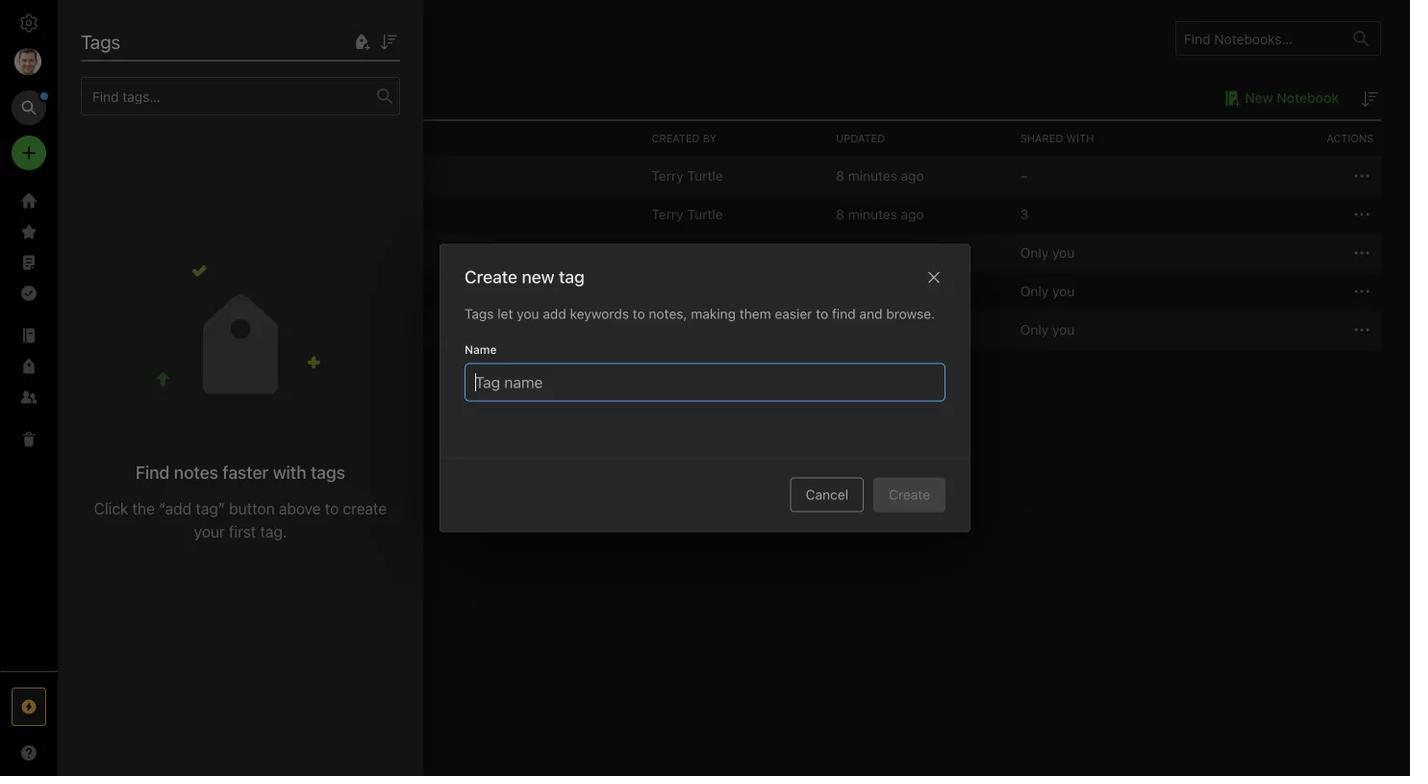 Task type: locate. For each thing, give the bounding box(es) containing it.
tag
[[559, 267, 585, 287]]

my journey to the center of the earth 1 element
[[170, 207, 405, 223]]

tags left let
[[465, 306, 494, 322]]

create up let
[[465, 267, 518, 287]]

by
[[703, 132, 717, 145]]

untitled row containing 12 minutes ago
[[87, 272, 1382, 311]]

things to do row
[[87, 234, 1382, 272]]

"add
[[159, 500, 192, 518]]

with
[[273, 463, 307, 483]]

1 terry from the top
[[652, 168, 684, 184]]

untitled button
[[142, 319, 219, 342]]

to left find
[[816, 306, 829, 322]]

ago for my journey to the center of the earth
[[901, 206, 925, 222]]

3 turtle from the top
[[688, 245, 723, 261]]

8 minutes ago up 30 minutes ago
[[836, 206, 925, 222]]

terry inside things to do row
[[652, 245, 684, 261]]

keywords
[[570, 306, 629, 322]]

ago right and
[[908, 322, 931, 338]]

the right of in the left of the page
[[348, 207, 368, 223]]

terry turtle down created by
[[652, 168, 723, 184]]

the left "add
[[132, 500, 155, 518]]

and
[[860, 306, 883, 322]]

tags for tags let you add keywords to notes, making them easier to find and browse.
[[465, 306, 494, 322]]

ago up browse.
[[907, 283, 930, 299]]

my journey to the center of the earth row
[[87, 195, 1382, 234]]

terry turtle
[[652, 168, 723, 184], [652, 206, 723, 222], [652, 245, 723, 261], [652, 322, 723, 338]]

untitled row
[[87, 272, 1382, 311], [87, 311, 1382, 349]]

notebook
[[97, 89, 161, 106]]

ago inside things to do row
[[910, 245, 933, 261]]

0 vertical spatial tags
[[81, 30, 121, 52]]

terry turtle up name text box
[[652, 322, 723, 338]]

2 vertical spatial only you
[[1021, 322, 1075, 338]]

turtle inside things to do row
[[688, 245, 723, 261]]

0 vertical spatial only
[[1021, 245, 1049, 261]]

create right cancel
[[889, 487, 931, 503]]

1 terry turtle from the top
[[652, 168, 723, 184]]

1 vertical spatial 8
[[836, 206, 845, 222]]

the left center
[[263, 207, 283, 223]]

minutes inside my journey to the center of the earth row
[[848, 206, 898, 222]]

1 8 minutes ago from the top
[[836, 168, 925, 184]]

turtle inside my journey to the center of the earth row
[[688, 206, 723, 222]]

3 terry from the top
[[652, 245, 684, 261]]

turtle up name text box
[[688, 322, 723, 338]]

above
[[279, 500, 321, 518]]

terry inside my journey to the center of the earth row
[[652, 206, 684, 222]]

minutes inside things to do row
[[857, 245, 906, 261]]

only
[[1021, 245, 1049, 261], [1021, 283, 1049, 299], [1021, 322, 1049, 338]]

ago up the close image
[[910, 245, 933, 261]]

terry turtle down my journey to the center of the earth row
[[652, 245, 723, 261]]

only you for 30 minutes ago
[[1021, 245, 1075, 261]]

terry for untitled
[[652, 322, 684, 338]]

8 minutes ago down updated
[[836, 168, 925, 184]]

terry turtle inside my journey to the center of the earth row
[[652, 206, 723, 222]]

3 terry turtle from the top
[[652, 245, 723, 261]]

untitled 4 element
[[170, 322, 219, 338]]

terry inside first notebook row
[[652, 168, 684, 184]]

turtle down first notebook row
[[688, 206, 723, 222]]

tree
[[0, 186, 58, 671]]

3 only you from the top
[[1021, 322, 1075, 338]]

only you for 12 minutes ago
[[1021, 283, 1075, 299]]

to inside click the "add tag" button above to create your first tag.
[[325, 500, 339, 518]]

12
[[836, 283, 850, 299]]

0 horizontal spatial tags
[[81, 30, 121, 52]]

click
[[94, 500, 128, 518]]

first notebook row
[[87, 157, 1382, 195]]

only you inside things to do row
[[1021, 245, 1075, 261]]

0 vertical spatial 8
[[836, 168, 845, 184]]

2 turtle from the top
[[688, 206, 723, 222]]

row group containing terry turtle
[[87, 157, 1382, 349]]

minutes down updated
[[848, 168, 898, 184]]

8 minutes ago inside first notebook row
[[836, 168, 925, 184]]

terry turtle inside the untitled "row"
[[652, 322, 723, 338]]

3 only from the top
[[1021, 322, 1049, 338]]

only for 12 minutes ago
[[1021, 283, 1049, 299]]

minutes right 30
[[857, 245, 906, 261]]

2 8 from the top
[[836, 206, 845, 222]]

only for 14 minutes ago
[[1021, 322, 1049, 338]]

1 vertical spatial create
[[889, 487, 931, 503]]

0 horizontal spatial create
[[465, 267, 518, 287]]

1 horizontal spatial create
[[889, 487, 931, 503]]

1 horizontal spatial tags
[[465, 306, 494, 322]]

cell
[[644, 272, 829, 311]]

2 terry turtle from the top
[[652, 206, 723, 222]]

8 inside my journey to the center of the earth row
[[836, 206, 845, 222]]

actions
[[1327, 132, 1374, 145]]

0 vertical spatial only you
[[1021, 245, 1075, 261]]

row group
[[87, 157, 1382, 349]]

tags for tags
[[81, 30, 121, 52]]

terry turtle down first notebook row
[[652, 206, 723, 222]]

to left notes,
[[633, 306, 645, 322]]

them
[[740, 306, 771, 322]]

ago inside my journey to the center of the earth row
[[901, 206, 925, 222]]

name
[[465, 343, 497, 357]]

minutes up 30 minutes ago
[[848, 206, 898, 222]]

you for 12 minutes ago
[[1053, 283, 1075, 299]]

create
[[343, 500, 387, 518]]

making
[[691, 306, 736, 322]]

0 vertical spatial 8 minutes ago
[[836, 168, 925, 184]]

to right 'journey'
[[246, 207, 259, 223]]

notebooks
[[87, 27, 179, 50]]

you inside things to do row
[[1053, 245, 1075, 261]]

1 vertical spatial only you
[[1021, 283, 1075, 299]]

to
[[246, 207, 259, 223], [216, 245, 228, 261], [633, 306, 645, 322], [816, 306, 829, 322], [325, 500, 339, 518]]

Find Notebooks… text field
[[1177, 23, 1342, 54]]

ago
[[901, 168, 925, 184], [901, 206, 925, 222], [910, 245, 933, 261], [907, 283, 930, 299], [908, 322, 931, 338]]

terry turtle for untitled
[[652, 322, 723, 338]]

minutes for untitled
[[855, 322, 904, 338]]

1 notebook
[[87, 89, 161, 106]]

8 minutes ago
[[836, 168, 925, 184], [836, 206, 925, 222]]

0 vertical spatial create
[[465, 267, 518, 287]]

only inside things to do row
[[1021, 245, 1049, 261]]

the
[[263, 207, 283, 223], [348, 207, 368, 223], [132, 500, 155, 518]]

turtle down by
[[688, 168, 723, 184]]

ago down updated button on the right top
[[901, 168, 925, 184]]

Find tags… text field
[[82, 83, 377, 109]]

1 vertical spatial only
[[1021, 283, 1049, 299]]

1 vertical spatial tags
[[465, 306, 494, 322]]

2 vertical spatial only
[[1021, 322, 1049, 338]]

minutes right 14
[[855, 322, 904, 338]]

1 untitled row from the top
[[87, 272, 1382, 311]]

8 down updated
[[836, 168, 845, 184]]

8 minutes ago inside my journey to the center of the earth row
[[836, 206, 925, 222]]

2 untitled row from the top
[[87, 311, 1382, 349]]

4 terry turtle from the top
[[652, 322, 723, 338]]

updated button
[[829, 121, 1013, 156]]

2 only from the top
[[1021, 283, 1049, 299]]

browse.
[[887, 306, 935, 322]]

tags
[[81, 30, 121, 52], [465, 306, 494, 322]]

create inside 'button'
[[889, 487, 931, 503]]

8
[[836, 168, 845, 184], [836, 206, 845, 222]]

turtle down my journey to the center of the earth row
[[688, 245, 723, 261]]

1 horizontal spatial the
[[263, 207, 283, 223]]

8 minutes ago for 3
[[836, 206, 925, 222]]

terry turtle for my journey to the center of the earth
[[652, 206, 723, 222]]

turtle inside first notebook row
[[688, 168, 723, 184]]

terry turtle inside things to do row
[[652, 245, 723, 261]]

your
[[194, 523, 225, 541]]

only you
[[1021, 245, 1075, 261], [1021, 283, 1075, 299], [1021, 322, 1075, 338]]

things to do 2 element
[[170, 245, 248, 261]]

turtle inside the untitled "row"
[[688, 322, 723, 338]]

create new tag
[[465, 267, 585, 287]]

terry
[[652, 168, 684, 184], [652, 206, 684, 222], [652, 245, 684, 261], [652, 322, 684, 338]]

8 up 30
[[836, 206, 845, 222]]

2 8 minutes ago from the top
[[836, 206, 925, 222]]

0 horizontal spatial the
[[132, 500, 155, 518]]

4 turtle from the top
[[688, 322, 723, 338]]

created by button
[[644, 121, 829, 156]]

terry inside the untitled "row"
[[652, 322, 684, 338]]

1 only from the top
[[1021, 245, 1049, 261]]

12 minutes ago
[[836, 283, 930, 299]]

turtle
[[688, 168, 723, 184], [688, 206, 723, 222], [688, 245, 723, 261], [688, 322, 723, 338]]

create
[[465, 267, 518, 287], [889, 487, 931, 503]]

minutes
[[848, 168, 898, 184], [848, 206, 898, 222], [857, 245, 906, 261], [854, 283, 903, 299], [855, 322, 904, 338]]

to left do
[[216, 245, 228, 261]]

you
[[1053, 245, 1075, 261], [1053, 283, 1075, 299], [517, 306, 539, 322], [1053, 322, 1075, 338]]

button
[[229, 500, 275, 518]]

click the "add tag" button above to create your first tag.
[[94, 500, 387, 541]]

center
[[286, 207, 328, 223]]

create for create
[[889, 487, 931, 503]]

4 terry from the top
[[652, 322, 684, 338]]

2 only you from the top
[[1021, 283, 1075, 299]]

untitled
[[170, 322, 219, 338]]

actions button
[[1197, 121, 1382, 156]]

ago up 30 minutes ago
[[901, 206, 925, 222]]

add
[[543, 306, 567, 322]]

1 vertical spatial 8 minutes ago
[[836, 206, 925, 222]]

to right above
[[325, 500, 339, 518]]

tags up 1
[[81, 30, 121, 52]]

notebooks element
[[58, 0, 1411, 777]]

–
[[1021, 168, 1028, 184]]

2 terry from the top
[[652, 206, 684, 222]]

1 8 from the top
[[836, 168, 845, 184]]

new notebook button
[[1219, 87, 1340, 110]]

1 only you from the top
[[1021, 245, 1075, 261]]

8 inside first notebook row
[[836, 168, 845, 184]]

tags
[[311, 463, 345, 483]]

1 turtle from the top
[[688, 168, 723, 184]]



Task type: vqa. For each thing, say whether or not it's contained in the screenshot.


Task type: describe. For each thing, give the bounding box(es) containing it.
things
[[170, 245, 212, 261]]

minutes for my journey to the center of the earth
[[848, 206, 898, 222]]

ago for things to do
[[910, 245, 933, 261]]

you for 30 minutes ago
[[1053, 245, 1075, 261]]

notebook
[[1277, 90, 1340, 106]]

30
[[836, 245, 853, 261]]

my journey to the center of the earth
[[170, 207, 405, 223]]

terry turtle inside first notebook row
[[652, 168, 723, 184]]

cancel button
[[791, 478, 864, 512]]

new
[[522, 267, 555, 287]]

minutes for things to do
[[857, 245, 906, 261]]

let
[[498, 306, 513, 322]]

turtle for things to do
[[688, 245, 723, 261]]

30 minutes ago
[[836, 245, 933, 261]]

untitled row containing terry turtle
[[87, 311, 1382, 349]]

ago inside first notebook row
[[901, 168, 925, 184]]

tag.
[[260, 523, 287, 541]]

find notes faster with tags
[[136, 463, 345, 483]]

home image
[[17, 190, 40, 213]]

Name text field
[[473, 364, 937, 401]]

updated
[[836, 132, 886, 145]]

to inside 'button'
[[246, 207, 259, 223]]

to inside button
[[216, 245, 228, 261]]

settings image
[[17, 12, 40, 35]]

only for 30 minutes ago
[[1021, 245, 1049, 261]]

shared
[[1021, 132, 1064, 145]]

minutes inside first notebook row
[[848, 168, 898, 184]]

14 minutes ago
[[836, 322, 931, 338]]

create for create new tag
[[465, 267, 518, 287]]

upgrade image
[[17, 696, 40, 719]]

row group inside 'notebooks' element
[[87, 157, 1382, 349]]

turtle for untitled
[[688, 322, 723, 338]]

close image
[[923, 266, 946, 289]]

new
[[1245, 90, 1274, 106]]

things to do
[[170, 245, 248, 261]]

faster
[[223, 463, 269, 483]]

8 for –
[[836, 168, 845, 184]]

journey
[[193, 207, 243, 223]]

earth
[[372, 207, 405, 223]]

created
[[652, 132, 700, 145]]

2 horizontal spatial the
[[348, 207, 368, 223]]

tags let you add keywords to notes, making them easier to find and browse.
[[465, 306, 935, 322]]

the inside click the "add tag" button above to create your first tag.
[[132, 500, 155, 518]]

find
[[832, 306, 856, 322]]

tag"
[[196, 500, 225, 518]]

easier
[[775, 306, 813, 322]]

8 minutes ago for –
[[836, 168, 925, 184]]

terry for things to do
[[652, 245, 684, 261]]

find
[[136, 463, 170, 483]]

turtle for my journey to the center of the earth
[[688, 206, 723, 222]]

ago for untitled
[[908, 322, 931, 338]]

of
[[332, 207, 344, 223]]

created by
[[652, 132, 717, 145]]

1
[[87, 89, 93, 106]]

create new tag image
[[350, 30, 373, 53]]

cell inside 'notebooks' element
[[644, 272, 829, 311]]

you for 14 minutes ago
[[1053, 322, 1075, 338]]

shared with
[[1021, 132, 1095, 145]]

14
[[836, 322, 851, 338]]

terry for my journey to the center of the earth
[[652, 206, 684, 222]]

my
[[170, 207, 189, 223]]

only you for 14 minutes ago
[[1021, 322, 1075, 338]]

8 for 3
[[836, 206, 845, 222]]

first
[[229, 523, 256, 541]]

new notebook
[[1245, 90, 1340, 106]]

cancel
[[806, 487, 849, 503]]

terry turtle for things to do
[[652, 245, 723, 261]]

notes,
[[649, 306, 688, 322]]

do
[[232, 245, 248, 261]]

minutes up and
[[854, 283, 903, 299]]

things to do button
[[142, 242, 248, 265]]

shared with button
[[1013, 121, 1197, 156]]

create button
[[874, 478, 946, 512]]

notes
[[174, 463, 218, 483]]

3
[[1021, 206, 1029, 222]]

my journey to the center of the earth button
[[142, 203, 405, 226]]

with
[[1067, 132, 1095, 145]]



